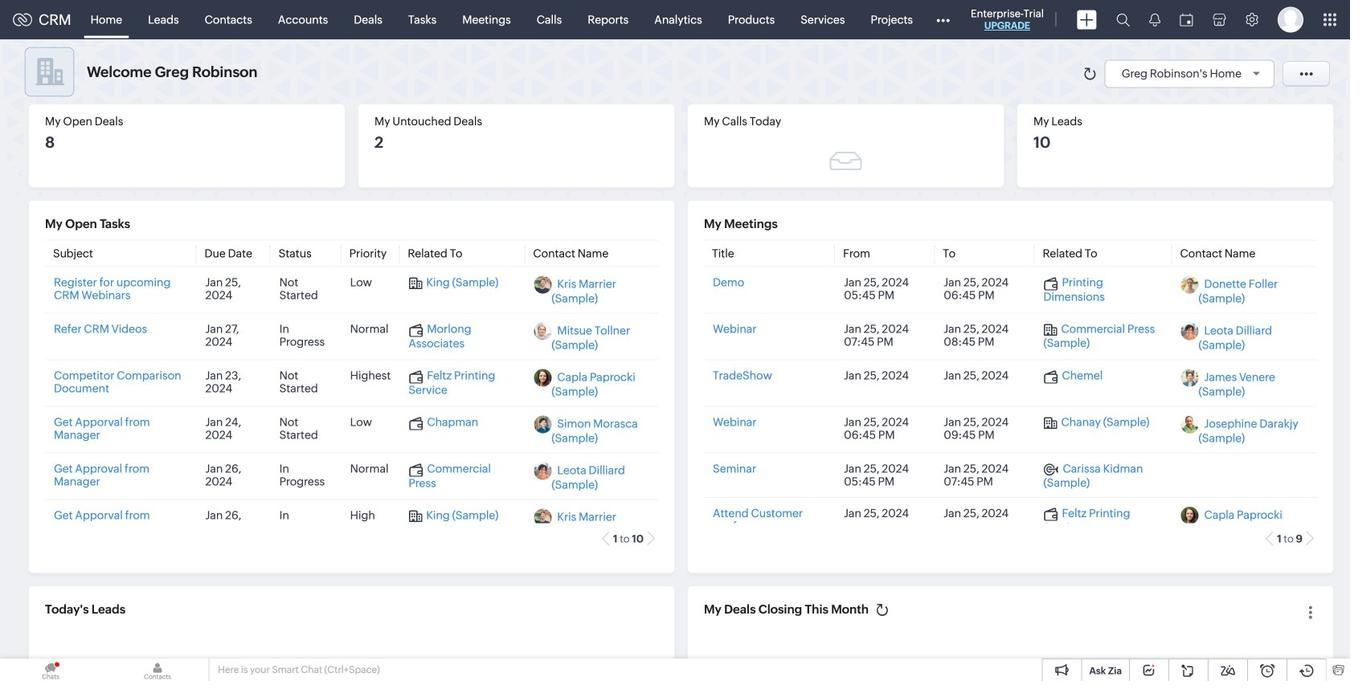 Task type: locate. For each thing, give the bounding box(es) containing it.
create menu element
[[1068, 0, 1107, 39]]

calendar image
[[1180, 13, 1194, 26]]

signals element
[[1140, 0, 1171, 39]]

Other Modules field
[[926, 7, 961, 33]]

profile image
[[1279, 7, 1304, 33]]

signals image
[[1150, 13, 1161, 27]]

contacts image
[[107, 659, 208, 682]]

search image
[[1117, 13, 1131, 27]]



Task type: describe. For each thing, give the bounding box(es) containing it.
search element
[[1107, 0, 1140, 39]]

profile element
[[1269, 0, 1314, 39]]

logo image
[[13, 13, 32, 26]]

create menu image
[[1078, 10, 1098, 29]]

chats image
[[54, 662, 60, 669]]



Task type: vqa. For each thing, say whether or not it's contained in the screenshot.
Meetings
no



